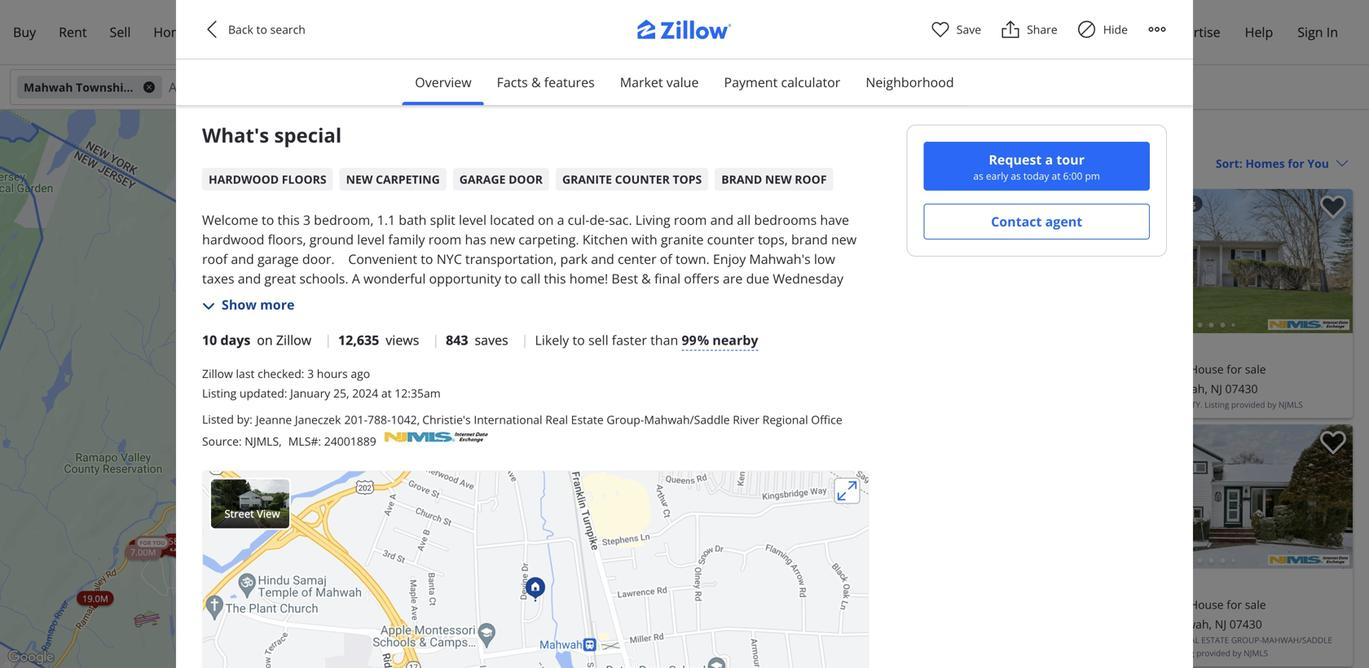 Task type: locate. For each thing, give the bounding box(es) containing it.
2 vertical spatial .
[[1166, 648, 1168, 659]]

provided down estate
[[1197, 648, 1231, 659]]

by for 10 farmstead rd, mahwah, nj 07430
[[844, 648, 853, 659]]

19.0m link
[[77, 591, 114, 606]]

0 vertical spatial sale
[[1246, 362, 1267, 377]]

house
[[1190, 362, 1224, 377], [1190, 597, 1224, 613]]

0 vertical spatial you
[[450, 439, 462, 447]]

nj down neighborhood button
[[927, 126, 945, 148]]

1 horizontal spatial 10
[[781, 617, 794, 632]]

payment calculator button
[[711, 60, 854, 105]]

0 horizontal spatial &
[[532, 73, 541, 91]]

$- right hoa image on the top of the page
[[686, 44, 697, 61]]

jeanne up source: njmls , mls#: 24001889
[[256, 412, 292, 428]]

report a map error
[[686, 659, 753, 668]]

real down neighborhood button
[[949, 126, 983, 148]]

25,
[[333, 386, 349, 401]]

request a tour as early as today at 6:00 pm
[[974, 151, 1101, 183]]

by:
[[237, 412, 253, 427]]

to up floors,
[[262, 211, 274, 229]]

convenient to shopping
[[1080, 197, 1196, 210]]

chevron left image
[[783, 487, 802, 507]]

2 vertical spatial &
[[642, 270, 651, 287]]

1 for from the top
[[1227, 362, 1243, 377]]

tour for 3d tour
[[191, 537, 207, 545]]

sale up the group-
[[1246, 597, 1267, 613]]

for for 22 alexandra ct, mahwah, nj 07430
[[1227, 597, 1243, 613]]

0 vertical spatial level
[[459, 211, 487, 229]]

mahwah, for dr,
[[1160, 381, 1208, 397]]

njmls
[[1279, 400, 1304, 411], [245, 434, 279, 449], [855, 648, 879, 659], [1244, 648, 1269, 659]]

2 for from the top
[[1227, 597, 1243, 613]]

market value button
[[607, 60, 712, 105]]

chevron right image down the what's
[[221, 163, 240, 183]]

room down split
[[429, 231, 462, 248]]

counter inside welcome to this 3 bedroom, 1.1 bath split level located on a cul-de-sac. living room and all bedrooms have hardwood floors, ground level family room has new carpeting. kitchen with granite counter tops, brand new roof and garage door.    convenient to nyc transportation, park and center of town. enjoy mahwah's low taxes and great schools. a wonderful opportunity to call this home! best & final offers are due wednesday 1/24 at 5:00. call jeanne to schedule a showing 201-788-1042.
[[708, 231, 755, 248]]

property images, use arrow keys to navigate, image 1 of 22 group
[[1067, 189, 1354, 337]]

chevron left image inside the property images, use arrow keys to navigate, image 1 of 22 group
[[1076, 252, 1095, 271]]

1 vertical spatial for
[[140, 539, 151, 547]]

new down 30
[[766, 172, 792, 187]]

& left final
[[642, 270, 651, 287]]

chevron right image
[[221, 163, 240, 183], [1033, 252, 1053, 271]]

1 | from the left
[[325, 331, 332, 349]]

real right international
[[546, 412, 568, 428]]

0 vertical spatial counter
[[615, 172, 670, 187]]

2 sale from the top
[[1246, 597, 1267, 613]]

- inside '$-- zestimate ®'
[[248, 46, 252, 63]]

1042.
[[542, 289, 576, 307]]

zillow logo image
[[212, 44, 230, 61]]

1 horizontal spatial level
[[459, 211, 487, 229]]

show more
[[222, 296, 295, 313]]

mahwah, up realty
[[1160, 381, 1208, 397]]

1 horizontal spatial ,
[[417, 412, 420, 428]]

back
[[228, 22, 254, 37]]

0 vertical spatial listing provided by njmls image
[[1269, 319, 1350, 330]]

788- down 2024
[[368, 412, 391, 428]]

you inside for you 7.00m
[[153, 539, 165, 547]]

chevron left image up zillow logo
[[202, 20, 222, 39]]

1 horizontal spatial jeanne
[[306, 289, 348, 307]]

source: njmls , mls#: 24001889
[[202, 434, 377, 449]]

on right the days at left
[[257, 331, 273, 349]]

hide image
[[1078, 20, 1097, 39]]

1 horizontal spatial as
[[1011, 169, 1022, 183]]

township inside main content
[[847, 126, 923, 148]]

mahwah, inside 'link'
[[1164, 617, 1213, 632]]

level up the has
[[459, 211, 487, 229]]

value
[[667, 73, 699, 91]]

1 horizontal spatial chevron left image
[[783, 252, 802, 271]]

properties
[[830, 635, 877, 646]]

zillow logo image
[[620, 20, 750, 48]]

and down kitchen
[[591, 250, 615, 268]]

- house for sale for 21 bayberry dr, mahwah, nj 07430
[[1184, 362, 1267, 377]]

2 chevron right image from the top
[[1326, 487, 1345, 507]]

property images, use arrow keys to navigate, image 1 of 45 group
[[775, 425, 1061, 573]]

chevron left image for the property images, use arrow keys to navigate, image 1 of 22 group
[[1076, 252, 1095, 271]]

0 horizontal spatial 788-
[[368, 412, 391, 428]]

remove tag image
[[143, 81, 156, 94]]

for for 7.00m
[[140, 539, 151, 547]]

chevron left image down agent
[[1076, 252, 1095, 271]]

1 horizontal spatial &
[[642, 270, 651, 287]]

1 horizontal spatial township
[[847, 126, 923, 148]]

0 horizontal spatial international
[[923, 635, 986, 646]]

ago
[[351, 366, 370, 381]]

insights tags list
[[202, 161, 869, 191]]

by inside 21 bayberry dr, mahwah, nj 07430 keller williams valley realty . listing provided by njmls
[[1268, 400, 1277, 411]]

1 international from the left
[[923, 635, 986, 646]]

1 vertical spatial this
[[544, 270, 566, 287]]

home image
[[20, 86, 55, 121]]

415k 90k
[[176, 225, 214, 555]]

bds
[[791, 597, 810, 613]]

carpeting.
[[519, 231, 579, 248]]

3 inside welcome to this 3 bedroom, 1.1 bath split level located on a cul-de-sac. living room and all bedrooms have hardwood floors, ground level family room has new carpeting. kitchen with granite counter tops, brand new roof and garage door.    convenient to nyc transportation, park and center of town. enjoy mahwah's low taxes and great schools. a wonderful opportunity to call this home! best & final offers are due wednesday 1/24 at 5:00. call jeanne to schedule a showing 201-788-1042.
[[303, 211, 311, 229]]

1 horizontal spatial for
[[437, 439, 448, 447]]

2 horizontal spatial provided
[[1232, 400, 1266, 411]]

30
[[775, 155, 788, 170]]

keyboard shortcuts
[[449, 659, 520, 668]]

as
[[974, 169, 984, 183], [1011, 169, 1022, 183]]

0 horizontal spatial new
[[490, 231, 515, 248]]

chevron right image
[[1326, 252, 1345, 271], [1326, 487, 1345, 507]]

0 vertical spatial for
[[437, 439, 448, 447]]

1 horizontal spatial counter
[[708, 231, 755, 248]]

mahwah down buy link
[[24, 80, 73, 95]]

minus image
[[719, 629, 736, 646]]

. inside 21 bayberry dr, mahwah, nj 07430 keller williams valley realty . listing provided by njmls
[[1201, 400, 1203, 411]]

sign in
[[1298, 23, 1339, 41]]

a left cul-
[[557, 211, 565, 229]]

at inside zillow last checked:  3 hours ago listing updated: january 25, 2024 at 12:35am
[[382, 386, 392, 401]]

overview
[[415, 73, 472, 91]]

payment calculator
[[724, 73, 841, 91]]

1 horizontal spatial room
[[674, 211, 707, 229]]

use
[[663, 659, 676, 668]]

0 vertical spatial for
[[1227, 362, 1243, 377]]

0 vertical spatial 201-
[[489, 289, 516, 307]]

nj up prominent properties sotheby's international realty-alpine
[[929, 617, 940, 632]]

0 horizontal spatial this
[[278, 211, 300, 229]]

search
[[270, 22, 306, 37]]

real inside main content
[[949, 126, 983, 148]]

0 vertical spatial zillow
[[276, 331, 312, 349]]

new down have in the top of the page
[[832, 231, 857, 248]]

you for 7.00m
[[153, 539, 165, 547]]

on up carpeting. on the top of page
[[538, 211, 554, 229]]

new up transportation,
[[490, 231, 515, 248]]

1 horizontal spatial .
[[1166, 648, 1168, 659]]

home loans
[[154, 23, 230, 41]]

2 horizontal spatial chevron left image
[[1076, 252, 1095, 271]]

map
[[530, 659, 546, 668]]

chevron right image down contact agent 'button'
[[1033, 252, 1053, 271]]

facts & features
[[497, 73, 595, 91]]

estate up request
[[987, 126, 1036, 148]]

schools.
[[300, 270, 349, 287]]

on inside welcome to this 3 bedroom, 1.1 bath split level located on a cul-de-sac. living room and all bedrooms have hardwood floors, ground level family room has new carpeting. kitchen with granite counter tops, brand new roof and garage door.    convenient to nyc transportation, park and center of town. enjoy mahwah's low taxes and great schools. a wonderful opportunity to call this home! best & final offers are due wednesday 1/24 at 5:00. call jeanne to schedule a showing 201-788-1042.
[[538, 211, 554, 229]]

1 - house for sale from the top
[[1184, 362, 1267, 377]]

by down 21 bayberry dr, mahwah, nj 07430 "link"
[[1268, 400, 1277, 411]]

. listing provided by njmls down 10 farmstead rd, mahwah, nj 07430 link
[[781, 635, 1048, 659]]

filters element
[[0, 65, 1370, 110]]

buy link
[[2, 13, 47, 51]]

sale up 21 bayberry dr, mahwah, nj 07430 "link"
[[1246, 362, 1267, 377]]

at right 2024
[[382, 386, 392, 401]]

save this home button
[[1015, 189, 1061, 235], [1308, 189, 1354, 235], [1308, 425, 1354, 470]]

1 horizontal spatial 788-
[[516, 289, 542, 307]]

1 vertical spatial at
[[233, 289, 245, 307]]

save this home image
[[1028, 196, 1054, 220], [1321, 196, 1347, 220], [1321, 431, 1347, 455]]

mahwah inside main content
[[775, 126, 843, 148]]

chevron down image
[[430, 81, 444, 94], [584, 81, 597, 94], [809, 81, 822, 94], [1336, 157, 1350, 170], [202, 300, 215, 313]]

2 house from the top
[[1190, 597, 1224, 613]]

room up granite
[[674, 211, 707, 229]]

tour for 3d tour 619k
[[186, 536, 202, 544]]

by
[[1268, 400, 1277, 411], [844, 648, 853, 659], [1233, 648, 1242, 659]]

sale for 21 bayberry dr, mahwah, nj 07430
[[1246, 362, 1267, 377]]

1 vertical spatial you
[[153, 539, 165, 547]]

for up 21 bayberry dr, mahwah, nj 07430 "link"
[[1227, 362, 1243, 377]]

0 horizontal spatial counter
[[615, 172, 670, 187]]

williams
[[1104, 400, 1141, 411]]

views
[[386, 331, 419, 349]]

10 inside the listed status list
[[202, 331, 217, 349]]

property images, use arrow keys to navigate, image 1 of 50 group
[[775, 189, 1061, 334]]

living
[[636, 211, 671, 229]]

0 vertical spatial on
[[538, 211, 554, 229]]

1 vertical spatial counter
[[708, 231, 755, 248]]

0 vertical spatial chevron right image
[[221, 163, 240, 183]]

2 - house for sale from the top
[[1184, 597, 1267, 613]]

for inside for you 7.00m
[[140, 539, 151, 547]]

source:
[[202, 434, 242, 449]]

1 vertical spatial 788-
[[368, 412, 391, 428]]

convenient up wonderful
[[348, 250, 418, 268]]

$- right price square feet icon
[[461, 44, 473, 61]]

at right 1/24
[[233, 289, 245, 307]]

request
[[989, 151, 1042, 168]]

1 horizontal spatial international
[[1117, 635, 1179, 646]]

at left 6:00
[[1052, 169, 1061, 183]]

3 up floors,
[[303, 211, 311, 229]]

1 vertical spatial jeanne
[[256, 412, 292, 428]]

10 left the days at left
[[202, 331, 217, 349]]

for
[[437, 439, 448, 447], [140, 539, 151, 547]]

to left shopping
[[1139, 197, 1149, 210]]

international down 10 farmstead rd, mahwah, nj 07430 link
[[923, 635, 986, 646]]

0 vertical spatial jeanne
[[306, 289, 348, 307]]

garage door list item
[[453, 168, 550, 191]]

| for | 12,635 views
[[325, 331, 332, 349]]

you for 1.10m
[[450, 439, 462, 447]]

. for 10 farmstead rd, mahwah, nj 07430
[[1046, 635, 1048, 646]]

788- inside welcome to this 3 bedroom, 1.1 bath split level located on a cul-de-sac. living room and all bedrooms have hardwood floors, ground level family room has new carpeting. kitchen with granite counter tops, brand new roof and garage door.    convenient to nyc transportation, park and center of town. enjoy mahwah's low taxes and great schools. a wonderful opportunity to call this home! best & final offers are due wednesday 1/24 at 5:00. call jeanne to schedule a showing 201-788-1042.
[[516, 289, 542, 307]]

zillow left last
[[202, 366, 233, 381]]

1 vertical spatial roof
[[202, 250, 228, 268]]

international up office
[[1117, 635, 1179, 646]]

map data ©2024 google
[[530, 659, 619, 668]]

sign in link
[[1287, 13, 1350, 51]]

advertise
[[1164, 23, 1221, 41]]

. right realty-
[[1046, 635, 1048, 646]]

prominent
[[781, 635, 828, 646]]

jeanne down the schools. at the left of page
[[306, 289, 348, 307]]

22 alexandra ct, mahwah, nj 07430 link
[[1074, 615, 1347, 634]]

to down transportation,
[[505, 270, 517, 287]]

more image
[[1148, 20, 1168, 39]]

1 sale from the top
[[1246, 362, 1267, 377]]

2 vertical spatial at
[[382, 386, 392, 401]]

, left mls#:
[[279, 434, 282, 449]]

- house for sale up 21 bayberry dr, mahwah, nj 07430 "link"
[[1184, 362, 1267, 377]]

0 horizontal spatial level
[[357, 231, 385, 248]]

a up the today on the right top of page
[[1046, 151, 1054, 168]]

brand new roof list item
[[715, 168, 834, 191]]

2 horizontal spatial $-
[[686, 44, 697, 61]]

mahwah, inside 21 bayberry dr, mahwah, nj 07430 keller williams valley realty . listing provided by njmls
[[1160, 381, 1208, 397]]

| 12,635 views
[[325, 331, 419, 349]]

nj right dr,
[[1211, 381, 1223, 397]]

1 horizontal spatial roof
[[795, 172, 827, 187]]

zillow up 'checked:'
[[276, 331, 312, 349]]

$- inside '$-- zestimate ®'
[[236, 46, 248, 63]]

alpine
[[1018, 635, 1046, 646]]

07430 inside 'link'
[[1230, 617, 1263, 632]]

nj for 22 alexandra ct, mahwah, nj 07430
[[1216, 617, 1227, 632]]

2 horizontal spatial &
[[1040, 126, 1052, 148]]

mahwah inside filters element
[[24, 80, 73, 95]]

3d for 3d tour 619k
[[177, 536, 184, 544]]

house up 22 alexandra ct, mahwah, nj 07430 'link'
[[1190, 597, 1224, 613]]

counter up enjoy
[[708, 231, 755, 248]]

provided down prominent
[[808, 648, 842, 659]]

1 horizontal spatial you
[[450, 439, 462, 447]]

90k link
[[193, 224, 220, 239]]

by for 22 alexandra ct, mahwah, nj 07430
[[1233, 648, 1242, 659]]

1 horizontal spatial real
[[949, 126, 983, 148]]

wonderful
[[364, 270, 426, 287]]

of up final
[[660, 250, 673, 268]]

provided for 22 alexandra ct, mahwah, nj 07430
[[1197, 648, 1231, 659]]

1 horizontal spatial |
[[432, 331, 440, 349]]

river
[[1074, 648, 1096, 659]]

10 inside 10 farmstead rd, mahwah, nj 07430 link
[[781, 617, 794, 632]]

main navigation
[[0, 0, 1370, 269]]

07430 inside 21 bayberry dr, mahwah, nj 07430 keller williams valley realty . listing provided by njmls
[[1226, 381, 1259, 397]]

de-
[[590, 211, 609, 229]]

201- inside listed by: jeanne janeczek 201-788-1042 , christie's international real estate group-mahwah/saddle river regional office
[[345, 412, 368, 428]]

of left use
[[653, 659, 661, 668]]

zillow last checked:  3 hours ago listing updated: january 25, 2024 at 12:35am
[[202, 366, 441, 401]]

njmls inside 21 bayberry dr, mahwah, nj 07430 keller williams valley realty . listing provided by njmls
[[1279, 400, 1304, 411]]

1 vertical spatial sale
[[1246, 597, 1267, 613]]

0 horizontal spatial township
[[76, 80, 131, 95]]

chevron left image down brand
[[783, 252, 802, 271]]

home!
[[570, 270, 608, 287]]

. listing provided by njmls down estate
[[1166, 648, 1269, 659]]

0 horizontal spatial . listing provided by njmls
[[781, 635, 1048, 659]]

and up 5:00.
[[238, 270, 261, 287]]

| left the likely
[[522, 331, 529, 349]]

report
[[686, 659, 710, 668]]

0 horizontal spatial $-
[[236, 46, 248, 63]]

listing down 21 bayberry dr, mahwah, nj 07430 "link"
[[1205, 400, 1230, 411]]

3 inside zillow last checked:  3 hours ago listing updated: january 25, 2024 at 12:35am
[[307, 366, 314, 381]]

rent link
[[47, 13, 98, 51]]

township inside filters element
[[76, 80, 131, 95]]

--
[[864, 597, 871, 613]]

save this home image for 22 alexandra ct, mahwah, nj 07430
[[1321, 431, 1347, 455]]

for up 22 alexandra ct, mahwah, nj 07430 'link'
[[1227, 597, 1243, 613]]

township for mahwah township nj real estate & homes for sale
[[847, 126, 923, 148]]

by down properties at the bottom of page
[[844, 648, 853, 659]]

provided for 10 farmstead rd, mahwah, nj 07430
[[808, 648, 842, 659]]

. down 22 alexandra ct, mahwah, nj 07430
[[1166, 648, 1168, 659]]

nj down sell link
[[134, 80, 147, 95]]

mahwah up results
[[775, 126, 843, 148]]

0 vertical spatial convenient
[[1080, 197, 1136, 210]]

1 vertical spatial zillow
[[202, 366, 233, 381]]

for you 7.00m
[[130, 539, 165, 559]]

0 horizontal spatial roof
[[202, 250, 228, 268]]

1 horizontal spatial convenient
[[1080, 197, 1136, 210]]

19.0m
[[82, 593, 108, 605]]

nj inside 21 bayberry dr, mahwah, nj 07430 keller williams valley realty . listing provided by njmls
[[1211, 381, 1223, 397]]

expand image
[[834, 478, 861, 504]]

0 horizontal spatial |
[[325, 331, 332, 349]]

1 horizontal spatial at
[[382, 386, 392, 401]]

this up floors,
[[278, 211, 300, 229]]

this up 1042.
[[544, 270, 566, 287]]

mahwah for mahwah township nj
[[24, 80, 73, 95]]

nj for 21 bayberry dr, mahwah, nj 07430 keller williams valley realty . listing provided by njmls
[[1211, 381, 1223, 397]]

chevron left image
[[202, 20, 222, 39], [783, 252, 802, 271], [1076, 252, 1095, 271]]

roof inside list item
[[795, 172, 827, 187]]

3 up january
[[307, 366, 314, 381]]

0 horizontal spatial as
[[974, 169, 984, 183]]

1.68m link
[[501, 456, 545, 478]]

| left 843 at the left of the page
[[432, 331, 440, 349]]

facts & features button
[[484, 60, 608, 105]]

0 vertical spatial 10
[[202, 331, 217, 349]]

mahwah
[[24, 80, 73, 95], [775, 126, 843, 148]]

22 alexandra ct image
[[203, 472, 869, 669]]

shortcuts
[[486, 659, 520, 668]]

2 international from the left
[[1117, 635, 1179, 646]]

mahwah, for ct,
[[1164, 617, 1213, 632]]

roof up taxes
[[202, 250, 228, 268]]

zillow inside the listed status list
[[276, 331, 312, 349]]

& right facts
[[532, 73, 541, 91]]

0 vertical spatial estate
[[987, 126, 1036, 148]]

$- for $--/sqft
[[461, 44, 473, 61]]

0 vertical spatial township
[[76, 80, 131, 95]]

. listing provided by njmls for ct,
[[1166, 648, 1269, 659]]

1 horizontal spatial . listing provided by njmls
[[1166, 648, 1269, 659]]

estate
[[987, 126, 1036, 148], [571, 412, 604, 428]]

bayberry
[[1090, 381, 1138, 397]]

10 down bds
[[781, 617, 794, 632]]

ct,
[[1147, 617, 1161, 632]]

terms of use link
[[629, 659, 676, 668]]

house up 21 bayberry dr, mahwah, nj 07430 "link"
[[1190, 362, 1224, 377]]

10 for 10 days on zillow
[[202, 331, 217, 349]]

2 horizontal spatial .
[[1201, 400, 1203, 411]]

1 vertical spatial listing provided by njmls image
[[1269, 555, 1350, 566]]

listing down real
[[1170, 648, 1195, 659]]

estate inside listed by: jeanne janeczek 201-788-1042 , christie's international real estate group-mahwah/saddle river regional office
[[571, 412, 604, 428]]

listing provided by njmls image
[[1269, 319, 1350, 330], [1269, 555, 1350, 566]]

- house for sale for 22 alexandra ct, mahwah, nj 07430
[[1184, 597, 1267, 613]]

1 horizontal spatial chevron right image
[[1033, 252, 1053, 271]]

3d inside 3d tour 619k
[[177, 536, 184, 544]]

1 vertical spatial house
[[1190, 597, 1224, 613]]

1 vertical spatial 3
[[307, 366, 314, 381]]

nj inside 'link'
[[1216, 617, 1227, 632]]

main content
[[758, 110, 1370, 669]]

manage rentals link
[[1033, 13, 1153, 51]]

you inside for you 1.10m
[[450, 439, 462, 447]]

hardwood floors
[[209, 172, 327, 187]]

international inside christie's international real estate group-mahwah/saddle river regional office
[[1117, 635, 1179, 646]]

to right back
[[256, 22, 267, 37]]

level down 1.1
[[357, 231, 385, 248]]

listing down prominent
[[781, 648, 806, 659]]

2 horizontal spatial at
[[1052, 169, 1061, 183]]

0 horizontal spatial estate
[[571, 412, 604, 428]]

99 %
[[682, 331, 710, 349]]

1 house from the top
[[1190, 362, 1224, 377]]

christie's international real estate group-mahwah/saddle river regional office
[[1074, 635, 1333, 659]]

201- down transportation,
[[489, 289, 516, 307]]

0 vertical spatial 3
[[303, 211, 311, 229]]

0 vertical spatial roof
[[795, 172, 827, 187]]

hoa image
[[661, 44, 679, 61]]

3 for hours
[[307, 366, 314, 381]]

1 horizontal spatial $-
[[461, 44, 473, 61]]

1 vertical spatial convenient
[[348, 250, 418, 268]]

back to search link
[[202, 20, 325, 39]]

2 | from the left
[[432, 331, 440, 349]]

tops
[[673, 172, 702, 187]]

show more button
[[202, 295, 295, 315]]

regional
[[1098, 648, 1137, 659]]

new inside list item
[[766, 172, 792, 187]]

1 horizontal spatial new
[[766, 172, 792, 187]]

regional
[[763, 412, 809, 428]]

-
[[473, 44, 477, 61], [697, 44, 702, 61], [248, 46, 252, 63], [1184, 362, 1187, 377], [864, 597, 868, 613], [868, 597, 871, 613], [1184, 597, 1187, 613]]

listed
[[202, 412, 234, 427]]

0 vertical spatial chevron right image
[[1326, 252, 1345, 271]]

1 vertical spatial estate
[[571, 412, 604, 428]]

90k
[[198, 225, 214, 238]]

& up "request a tour as early as today at 6:00 pm"
[[1040, 126, 1052, 148]]

$-- hoa
[[686, 44, 733, 61]]

2 horizontal spatial |
[[522, 331, 529, 349]]

1 vertical spatial 10
[[781, 617, 794, 632]]

0 horizontal spatial real
[[546, 412, 568, 428]]

0 horizontal spatial provided
[[808, 648, 842, 659]]

as left early
[[974, 169, 984, 183]]

788- down call on the top of page
[[516, 289, 542, 307]]

0 vertical spatial house
[[1190, 362, 1224, 377]]

estate left group-
[[571, 412, 604, 428]]

, up mls logo
[[417, 412, 420, 428]]

new carpeting list item
[[340, 168, 447, 191]]

likely
[[535, 331, 569, 349]]

chevron left image inside property images, use arrow keys to navigate, image 1 of 50 group
[[783, 252, 802, 271]]

0 horizontal spatial 10
[[202, 331, 217, 349]]

tour inside 3d tour 619k
[[186, 536, 202, 544]]

roof down results
[[795, 172, 827, 187]]

as down request
[[1011, 169, 1022, 183]]

listing
[[202, 386, 237, 401], [1205, 400, 1230, 411], [781, 648, 806, 659], [1170, 648, 1195, 659]]

| left '849k' at the bottom
[[325, 331, 332, 349]]

0 horizontal spatial by
[[844, 648, 853, 659]]

nj up estate
[[1216, 617, 1227, 632]]

0 vertical spatial - house for sale
[[1184, 362, 1267, 377]]

1 vertical spatial real
[[546, 412, 568, 428]]

. down 21 bayberry dr, mahwah, nj 07430 "link"
[[1201, 400, 1203, 411]]

10 farmstead rd, mahwah, nj 07430 image
[[775, 425, 1061, 569]]

mahwah, up real
[[1164, 617, 1213, 632]]

0 horizontal spatial for
[[140, 539, 151, 547]]

for inside for you 1.10m
[[437, 439, 448, 447]]

listing up listed at the left of page
[[202, 386, 237, 401]]

201- up the 24001889
[[345, 412, 368, 428]]

22 alexandra ct, mahwah, nj 07430 image
[[1067, 425, 1354, 569]]

to left the sell
[[573, 331, 585, 349]]

$-- zestimate ®
[[236, 43, 325, 63]]

21
[[1074, 381, 1087, 397]]

1 vertical spatial .
[[1046, 635, 1048, 646]]

to inside back to search link
[[256, 22, 267, 37]]

3 | from the left
[[522, 331, 529, 349]]

1 chevron right image from the top
[[1326, 252, 1345, 271]]

1 vertical spatial township
[[847, 126, 923, 148]]

level
[[459, 211, 487, 229], [357, 231, 385, 248]]

1 horizontal spatial 201-
[[489, 289, 516, 307]]

. listing provided by njmls
[[781, 635, 1048, 659], [1166, 648, 1269, 659]]

google image
[[4, 647, 58, 669]]

agent
[[1046, 213, 1083, 230]]

. listing provided by njmls for rd,
[[781, 635, 1048, 659]]

1 horizontal spatial zillow
[[276, 331, 312, 349]]

provided down 21 bayberry dr, mahwah, nj 07430 "link"
[[1232, 400, 1266, 411]]

convenient inside welcome to this 3 bedroom, 1.1 bath split level located on a cul-de-sac. living room and all bedrooms have hardwood floors, ground level family room has new carpeting. kitchen with granite counter tops, brand new roof and garage door.    convenient to nyc transportation, park and center of town. enjoy mahwah's low taxes and great schools. a wonderful opportunity to call this home! best & final offers are due wednesday 1/24 at 5:00. call jeanne to schedule a showing 201-788-1042.
[[348, 250, 418, 268]]

township down neighborhood button
[[847, 126, 923, 148]]



Task type: vqa. For each thing, say whether or not it's contained in the screenshot.
2828 W 17th St, Brooklyn, NY 11224 image
no



Task type: describe. For each thing, give the bounding box(es) containing it.
cul-
[[568, 211, 590, 229]]

750k
[[505, 504, 525, 516]]

house for 22 alexandra ct, mahwah, nj 07430
[[1190, 597, 1224, 613]]

at inside "request a tour as early as today at 6:00 pm"
[[1052, 169, 1061, 183]]

terms
[[629, 659, 651, 668]]

christie's
[[423, 412, 471, 428]]

real
[[1181, 635, 1200, 646]]

chevron down image
[[678, 634, 689, 646]]

mahwah township nj
[[24, 80, 147, 95]]

hide
[[1104, 22, 1129, 37]]

| for | likely to sell faster than 99 % nearby
[[522, 331, 529, 349]]

| for | 843 saves
[[432, 331, 440, 349]]

mls logo image
[[383, 430, 489, 446]]

rd,
[[857, 617, 874, 632]]

door
[[509, 172, 543, 187]]

hardwood
[[202, 231, 265, 248]]

street
[[225, 507, 254, 521]]

granite counter tops list item
[[556, 168, 709, 191]]

listed status list
[[202, 331, 869, 351]]

| 843 saves
[[432, 331, 509, 349]]

save this home image for 21 bayberry dr, mahwah, nj 07430
[[1321, 196, 1347, 220]]

chevron left image for property images, use arrow keys to navigate, image 1 of 50 group
[[783, 252, 802, 271]]

keyboard
[[449, 659, 484, 668]]

690k
[[516, 463, 537, 475]]

save this home button for 21 bayberry dr, mahwah, nj 07430
[[1308, 189, 1354, 235]]

sale for 22 alexandra ct, mahwah, nj 07430
[[1246, 597, 1267, 613]]

3d for 3d tour
[[182, 537, 190, 545]]

chevron right image inside property images, use arrow keys to navigate, image 1 of 39 group
[[1326, 487, 1345, 507]]

neighborhood button
[[853, 60, 968, 105]]

sell
[[589, 331, 609, 349]]

505k link
[[299, 513, 331, 528]]

map region
[[0, 75, 861, 669]]

checked:
[[258, 366, 305, 381]]

chevron right image inside property images, use arrow keys to navigate, image 1 of 50 group
[[1033, 252, 1053, 271]]

21 bayberry dr, mahwah, nj 07430 image
[[1067, 189, 1354, 334]]

for for 21 bayberry dr, mahwah, nj 07430
[[1227, 362, 1243, 377]]

main content containing mahwah township nj real estate & homes for sale
[[758, 110, 1370, 669]]

house for 21 bayberry dr, mahwah, nj 07430
[[1190, 362, 1224, 377]]

what's
[[202, 122, 269, 148]]

1 vertical spatial of
[[653, 659, 661, 668]]

2 horizontal spatial new
[[832, 231, 857, 248]]

mahwah, for rd,
[[877, 617, 926, 632]]

skip link list tab list
[[402, 60, 968, 106]]

10 for 10 farmstead rd, mahwah, nj 07430
[[781, 617, 794, 632]]

2 units link
[[163, 540, 215, 555]]

sac.
[[609, 211, 632, 229]]

are
[[723, 270, 743, 287]]

brand new roof
[[722, 172, 827, 187]]

0 horizontal spatial chevron left image
[[202, 20, 222, 39]]

2 listing provided by njmls image from the top
[[1269, 555, 1350, 566]]

1 vertical spatial level
[[357, 231, 385, 248]]

granite counter tops
[[563, 172, 702, 187]]

carpeting
[[376, 172, 440, 187]]

585k link
[[163, 534, 195, 549]]

619k
[[172, 543, 193, 556]]

201- inside welcome to this 3 bedroom, 1.1 bath split level located on a cul-de-sac. living room and all bedrooms have hardwood floors, ground level family room has new carpeting. kitchen with granite counter tops, brand new roof and garage door.    convenient to nyc transportation, park and center of town. enjoy mahwah's low taxes and great schools. a wonderful opportunity to call this home! best & final offers are due wednesday 1/24 at 5:00. call jeanne to schedule a showing 201-788-1042.
[[489, 289, 516, 307]]

schedule
[[367, 289, 421, 307]]

listing inside zillow last checked:  3 hours ago listing updated: january 25, 2024 at 12:35am
[[202, 386, 237, 401]]

group-
[[1232, 635, 1263, 646]]

®
[[316, 43, 325, 58]]

listing inside 21 bayberry dr, mahwah, nj 07430 keller williams valley realty . listing provided by njmls
[[1205, 400, 1230, 411]]

$- for $-- hoa
[[686, 44, 697, 61]]

jeanne inside welcome to this 3 bedroom, 1.1 bath split level located on a cul-de-sac. living room and all bedrooms have hardwood floors, ground level family room has new carpeting. kitchen with granite counter tops, brand new roof and garage door.    convenient to nyc transportation, park and center of town. enjoy mahwah's low taxes and great schools. a wonderful opportunity to call this home! best & final offers are due wednesday 1/24 at 5:00. call jeanne to schedule a showing 201-788-1042.
[[306, 289, 348, 307]]

transportation,
[[466, 250, 557, 268]]

2 units
[[182, 541, 210, 553]]

nyc
[[437, 250, 462, 268]]

of inside welcome to this 3 bedroom, 1.1 bath split level located on a cul-de-sac. living room and all bedrooms have hardwood floors, ground level family room has new carpeting. kitchen with granite counter tops, brand new roof and garage door.    convenient to nyc transportation, park and center of town. enjoy mahwah's low taxes and great schools. a wonderful opportunity to call this home! best & final offers are due wednesday 1/24 at 5:00. call jeanne to schedule a showing 201-788-1042.
[[660, 250, 673, 268]]

$--/sqft
[[461, 44, 505, 61]]

show
[[222, 296, 257, 313]]

results
[[791, 155, 828, 170]]

call
[[281, 289, 303, 307]]

a left showing
[[425, 289, 432, 307]]

manage
[[1045, 23, 1093, 41]]

kitchen
[[583, 231, 628, 248]]

nj for 10 farmstead rd, mahwah, nj 07430
[[929, 617, 940, 632]]

1 as from the left
[[974, 169, 984, 183]]

mahwah for mahwah township nj real estate & homes for sale
[[775, 126, 843, 148]]

319k link
[[374, 407, 406, 422]]

on inside the listed status list
[[257, 331, 273, 349]]

0 horizontal spatial chevron right image
[[221, 163, 240, 183]]

375k
[[282, 570, 303, 582]]

features
[[545, 73, 595, 91]]

township for mahwah township nj
[[76, 80, 131, 95]]

early
[[987, 169, 1009, 183]]

office
[[812, 412, 843, 428]]

hardwood floors list item
[[202, 168, 333, 191]]

listed by: jeanne janeczek 201-788-1042 , christie's international real estate group-mahwah/saddle river regional office
[[202, 412, 843, 428]]

all
[[737, 211, 751, 229]]

calculator
[[782, 73, 841, 91]]

street view button
[[211, 480, 289, 529]]

at inside welcome to this 3 bedroom, 1.1 bath split level located on a cul-de-sac. living room and all bedrooms have hardwood floors, ground level family room has new carpeting. kitchen with granite counter tops, brand new roof and garage door.    convenient to nyc transportation, park and center of town. enjoy mahwah's low taxes and great schools. a wonderful opportunity to call this home! best & final offers are due wednesday 1/24 at 5:00. call jeanne to schedule a showing 201-788-1042.
[[233, 289, 245, 307]]

property images, use arrow keys to navigate, image 1 of 39 group
[[1067, 425, 1354, 573]]

a left map
[[712, 659, 716, 668]]

9 aspen ct, mahwah, nj 07430 image
[[775, 189, 1061, 334]]

. for 22 alexandra ct, mahwah, nj 07430
[[1166, 648, 1168, 659]]

and down hardwood
[[231, 250, 254, 268]]

368k link
[[473, 431, 505, 445]]

new
[[346, 172, 373, 187]]

0 horizontal spatial room
[[429, 231, 462, 248]]

roof inside welcome to this 3 bedroom, 1.1 bath split level located on a cul-de-sac. living room and all bedrooms have hardwood floors, ground level family room has new carpeting. kitchen with granite counter tops, brand new roof and garage door.    convenient to nyc transportation, park and center of town. enjoy mahwah's low taxes and great schools. a wonderful opportunity to call this home! best & final offers are due wednesday 1/24 at 5:00. call jeanne to schedule a showing 201-788-1042.
[[202, 250, 228, 268]]

zillow inside zillow last checked:  3 hours ago listing updated: january 25, 2024 at 12:35am
[[202, 366, 233, 381]]

heart image
[[931, 20, 951, 39]]

788- inside listed by: jeanne janeczek 201-788-1042 , christie's international real estate group-mahwah/saddle river regional office
[[368, 412, 391, 428]]

a inside "request a tour as early as today at 6:00 pm"
[[1046, 151, 1054, 168]]

wednesday
[[773, 270, 844, 287]]

to down a at left
[[351, 289, 363, 307]]

share
[[1027, 22, 1058, 37]]

convenient inside main content
[[1080, 197, 1136, 210]]

has
[[465, 231, 487, 248]]

ba
[[838, 597, 852, 613]]

1 listing provided by njmls image from the top
[[1269, 319, 1350, 330]]

than
[[651, 331, 679, 349]]

ground
[[310, 231, 354, 248]]

overview button
[[402, 60, 485, 105]]

0 vertical spatial this
[[278, 211, 300, 229]]

dr,
[[1141, 381, 1157, 397]]

3 for bedroom,
[[303, 211, 311, 229]]

share image
[[1001, 20, 1021, 39]]

and left all
[[711, 211, 734, 229]]

sotheby's
[[879, 635, 921, 646]]

to left nyc
[[421, 250, 433, 268]]

, inside listed by: jeanne janeczek 201-788-1042 , christie's international real estate group-mahwah/saddle river regional office
[[417, 412, 420, 428]]

alexandra
[[1090, 617, 1144, 632]]

©2024
[[566, 659, 591, 668]]

5:00.
[[248, 289, 277, 307]]

415k
[[176, 543, 197, 555]]

21 bayberry dr, mahwah, nj 07430 link
[[1074, 379, 1347, 399]]

21 bayberry dr, mahwah, nj 07430 keller williams valley realty . listing provided by njmls
[[1074, 381, 1304, 411]]

1 vertical spatial ,
[[279, 434, 282, 449]]

& inside button
[[532, 73, 541, 91]]

buy
[[13, 23, 36, 41]]

843
[[446, 331, 469, 349]]

0 vertical spatial room
[[674, 211, 707, 229]]

585k
[[168, 535, 189, 547]]

07430 for 10 farmstead rd, mahwah, nj 07430
[[943, 617, 976, 632]]

07430 for 22 alexandra ct, mahwah, nj 07430
[[1230, 617, 1263, 632]]

real inside listed by: jeanne janeczek 201-788-1042 , christie's international real estate group-mahwah/saddle river regional office
[[546, 412, 568, 428]]

12:35am
[[395, 386, 441, 401]]

for
[[1115, 126, 1141, 148]]

view
[[257, 507, 280, 521]]

for for 1.10m
[[437, 439, 448, 447]]

group-
[[607, 412, 644, 428]]

4.79m
[[134, 541, 160, 554]]

10 farmstead rd, mahwah, nj 07430 link
[[781, 615, 1054, 634]]

mahwah/saddle
[[644, 412, 730, 428]]

2024
[[352, 386, 379, 401]]

nj inside filters element
[[134, 80, 147, 95]]

save this home button for 22 alexandra ct, mahwah, nj 07430
[[1308, 425, 1354, 470]]

low
[[815, 250, 836, 268]]

counter inside list item
[[615, 172, 670, 187]]

849k link
[[328, 338, 373, 353]]

bedroom,
[[314, 211, 374, 229]]

brand
[[722, 172, 763, 187]]

to inside the listed status list
[[573, 331, 585, 349]]

2 as from the left
[[1011, 169, 1022, 183]]

price square feet image
[[437, 44, 455, 61]]

this property on the map image
[[526, 578, 546, 602]]

07430 for 21 bayberry dr, mahwah, nj 07430 keller williams valley realty . listing provided by njmls
[[1226, 381, 1259, 397]]

& inside welcome to this 3 bedroom, 1.1 bath split level located on a cul-de-sac. living room and all bedrooms have hardwood floors, ground level family room has new carpeting. kitchen with granite counter tops, brand new roof and garage door.    convenient to nyc transportation, park and center of town. enjoy mahwah's low taxes and great schools. a wonderful opportunity to call this home! best & final offers are due wednesday 1/24 at 5:00. call jeanne to schedule a showing 201-788-1042.
[[642, 270, 651, 287]]

advertise link
[[1153, 13, 1233, 51]]

chevron down image inside the show more button
[[202, 300, 215, 313]]

units
[[189, 541, 210, 553]]

$6,995,000
[[781, 574, 865, 596]]

more
[[260, 296, 295, 313]]

1 horizontal spatial estate
[[987, 126, 1036, 148]]

provided inside 21 bayberry dr, mahwah, nj 07430 keller williams valley realty . listing provided by njmls
[[1232, 400, 1266, 411]]

what's special
[[202, 122, 342, 148]]

jeanne inside listed by: jeanne janeczek 201-788-1042 , christie's international real estate group-mahwah/saddle river regional office
[[256, 412, 292, 428]]

back to search
[[228, 22, 306, 37]]



